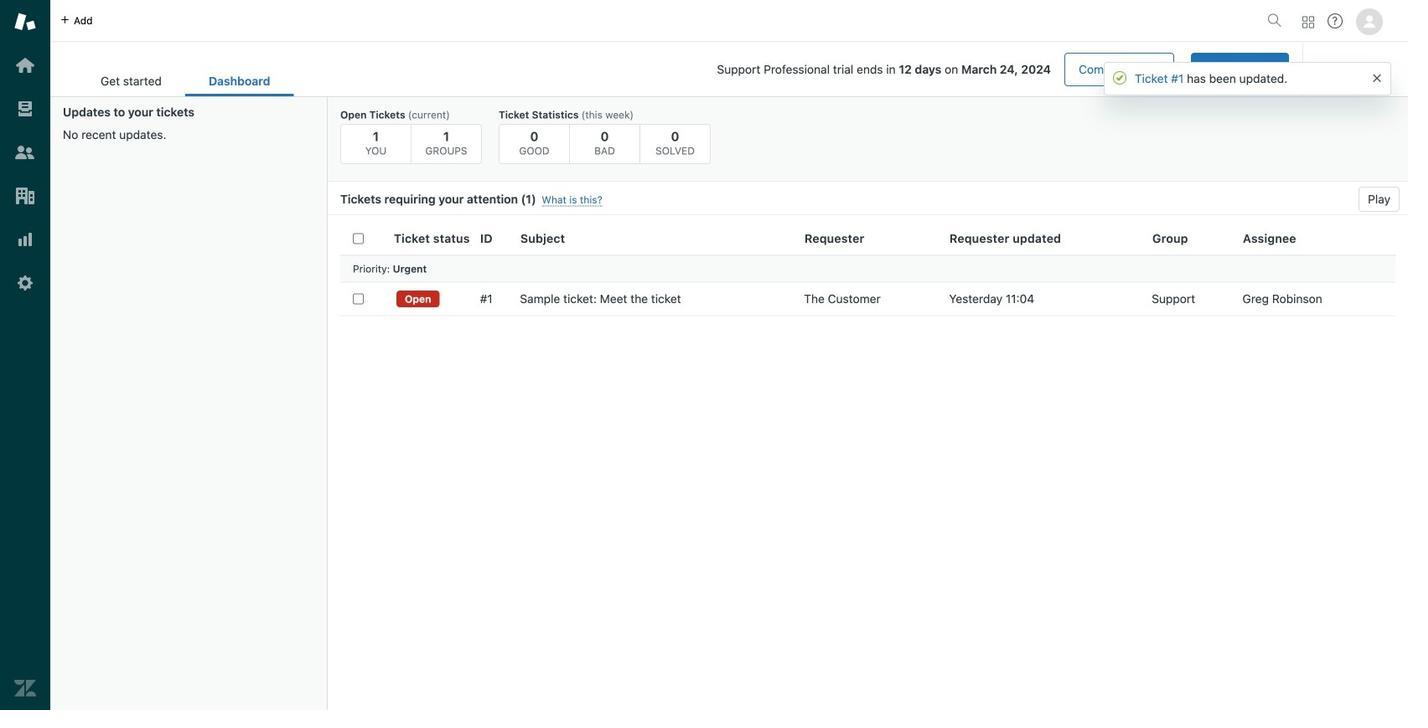 Task type: vqa. For each thing, say whether or not it's contained in the screenshot.
second Remove image
no



Task type: describe. For each thing, give the bounding box(es) containing it.
reporting image
[[14, 229, 36, 251]]

admin image
[[14, 272, 36, 294]]

main element
[[0, 0, 50, 711]]

zendesk image
[[14, 678, 36, 700]]

zendesk products image
[[1303, 16, 1315, 28]]

customers image
[[14, 142, 36, 163]]



Task type: locate. For each thing, give the bounding box(es) containing it.
zendesk support image
[[14, 11, 36, 33]]

None checkbox
[[353, 294, 364, 305]]

Select All Tickets checkbox
[[353, 233, 364, 244]]

organizations image
[[14, 185, 36, 207]]

grid
[[328, 222, 1409, 711]]

views image
[[14, 98, 36, 120]]

March 24, 2024 text field
[[962, 62, 1051, 76]]

tab
[[77, 65, 185, 96]]

tab list
[[77, 65, 294, 96]]

get started image
[[14, 54, 36, 76]]

get help image
[[1328, 13, 1343, 29]]



